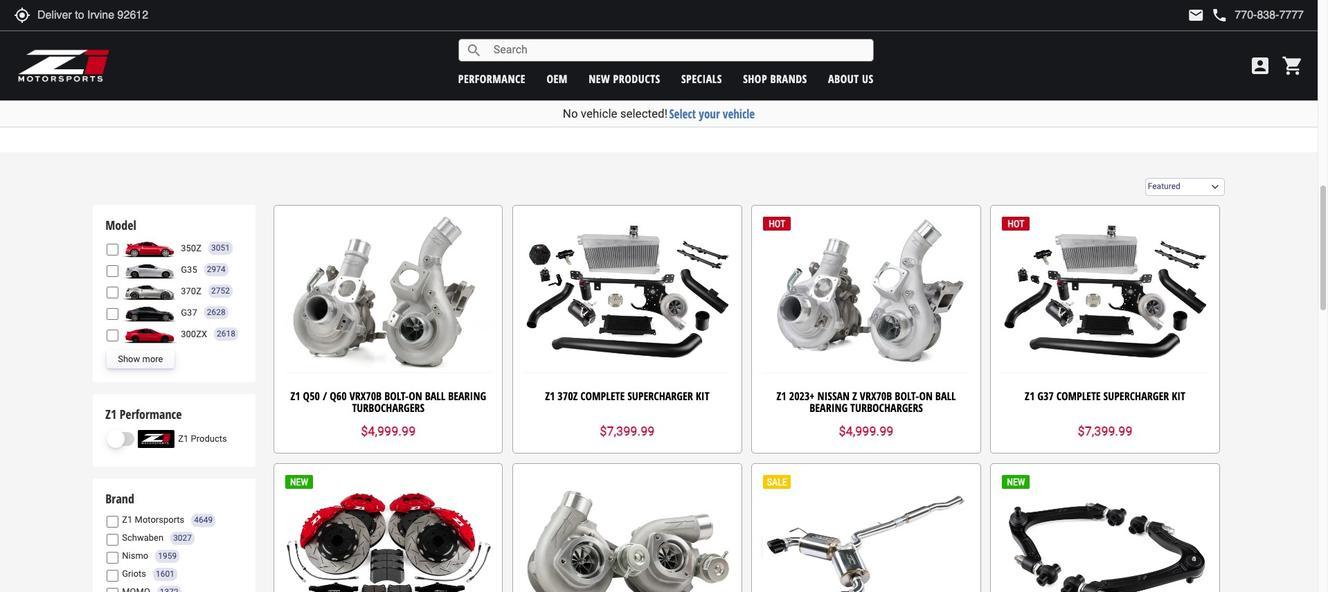 Task type: locate. For each thing, give the bounding box(es) containing it.
1 horizontal spatial kit
[[1172, 388, 1186, 404]]

2974
[[207, 265, 226, 275]]

2 turbochargers from the left
[[851, 401, 923, 416]]

0 horizontal spatial $7,399.99
[[600, 424, 655, 439]]

turbochargers for z
[[851, 401, 923, 416]]

turbochargers right nissan
[[851, 401, 923, 416]]

bearing inside z1 q50 / q60 vrx70b bolt-on ball bearing turbochargers
[[448, 388, 486, 404]]

1 vrx70b from the left
[[350, 388, 382, 404]]

0 horizontal spatial complete
[[581, 388, 625, 404]]

370z
[[181, 286, 202, 296], [558, 388, 578, 404]]

ball inside z1 q50 / q60 vrx70b bolt-on ball bearing turbochargers
[[425, 388, 446, 404]]

2 bolt- from the left
[[895, 388, 920, 404]]

brands
[[771, 71, 808, 86]]

1 horizontal spatial vrx70b
[[860, 388, 893, 404]]

None checkbox
[[107, 244, 119, 256], [107, 516, 119, 528], [107, 552, 119, 564], [107, 570, 119, 582], [107, 244, 119, 256], [107, 516, 119, 528], [107, 552, 119, 564], [107, 570, 119, 582]]

no vehicle selected! select your vehicle
[[563, 106, 755, 122]]

2 supercharger from the left
[[1104, 388, 1170, 404]]

$7,399.99 down z1 g37 complete supercharger kit
[[1078, 424, 1133, 439]]

infiniti g37 coupe sedan convertible v36 cv36 hv36 skyline 2008 2009 2010 2011 2012 2013 3.7l vq37vhr z1 motorsports image
[[122, 304, 178, 322]]

2 on from the left
[[920, 388, 933, 404]]

$4,999.99 down z1 q50 / q60 vrx70b bolt-on ball bearing turbochargers
[[361, 424, 416, 439]]

account_box link
[[1246, 55, 1275, 77]]

ball inside z1 2023+ nissan z vrx70b bolt-on ball bearing turbochargers
[[936, 388, 956, 404]]

1 horizontal spatial $7,399.99
[[1078, 424, 1133, 439]]

1 $4,999.99 from the left
[[361, 424, 416, 439]]

2 kit from the left
[[1172, 388, 1186, 404]]

g37
[[181, 307, 197, 318], [1038, 388, 1054, 404]]

1 supercharger from the left
[[628, 388, 693, 404]]

0 horizontal spatial $4,999.99
[[361, 424, 416, 439]]

2 complete from the left
[[1057, 388, 1101, 404]]

1 horizontal spatial g37
[[1038, 388, 1054, 404]]

ball
[[425, 388, 446, 404], [936, 388, 956, 404]]

z1 products
[[178, 433, 227, 444]]

turbochargers right 'q60'
[[352, 401, 425, 416]]

specials
[[682, 71, 723, 86]]

1 horizontal spatial supercharger
[[1104, 388, 1170, 404]]

complete for 370z
[[581, 388, 625, 404]]

vehicle right your
[[723, 106, 755, 122]]

z1 motorsports
[[122, 515, 185, 525]]

1 horizontal spatial on
[[920, 388, 933, 404]]

z
[[853, 388, 858, 404]]

mail phone
[[1188, 7, 1229, 24]]

mail link
[[1188, 7, 1205, 24]]

new
[[589, 71, 610, 86]]

complete
[[581, 388, 625, 404], [1057, 388, 1101, 404]]

0 vertical spatial 370z
[[181, 286, 202, 296]]

turbochargers
[[352, 401, 425, 416], [851, 401, 923, 416]]

1 $7,399.99 from the left
[[600, 424, 655, 439]]

0 horizontal spatial bolt-
[[385, 388, 409, 404]]

performance
[[120, 406, 182, 423]]

0 horizontal spatial supercharger
[[628, 388, 693, 404]]

bolt- inside z1 q50 / q60 vrx70b bolt-on ball bearing turbochargers
[[385, 388, 409, 404]]

vrx70b for q60
[[350, 388, 382, 404]]

kit for z1 370z complete supercharger kit
[[696, 388, 710, 404]]

z1 inside z1 q50 / q60 vrx70b bolt-on ball bearing turbochargers
[[291, 388, 300, 404]]

account_box
[[1250, 55, 1272, 77]]

1 horizontal spatial complete
[[1057, 388, 1101, 404]]

about us link
[[829, 71, 874, 86]]

1 horizontal spatial $4,999.99
[[839, 424, 894, 439]]

about
[[829, 71, 860, 86]]

vrx70b right 'q60'
[[350, 388, 382, 404]]

1 on from the left
[[409, 388, 422, 404]]

new products
[[589, 71, 661, 86]]

vehicle
[[723, 106, 755, 122], [581, 107, 618, 121]]

g35
[[181, 264, 197, 275]]

1 horizontal spatial 370z
[[558, 388, 578, 404]]

on inside z1 q50 / q60 vrx70b bolt-on ball bearing turbochargers
[[409, 388, 422, 404]]

z1 motorsports logo image
[[17, 48, 110, 83]]

$4,999.99 down z1 2023+ nissan z vrx70b bolt-on ball bearing turbochargers
[[839, 424, 894, 439]]

3051
[[211, 243, 230, 253]]

new products link
[[589, 71, 661, 86]]

oem link
[[547, 71, 568, 86]]

1 turbochargers from the left
[[352, 401, 425, 416]]

2628
[[207, 308, 226, 318]]

model
[[105, 217, 136, 234]]

0 horizontal spatial 370z
[[181, 286, 202, 296]]

1 horizontal spatial ball
[[936, 388, 956, 404]]

0 horizontal spatial turbochargers
[[352, 401, 425, 416]]

1 kit from the left
[[696, 388, 710, 404]]

bolt- right z
[[895, 388, 920, 404]]

selected!
[[621, 107, 668, 121]]

1 vertical spatial 370z
[[558, 388, 578, 404]]

0 horizontal spatial vehicle
[[581, 107, 618, 121]]

vrx70b
[[350, 388, 382, 404], [860, 388, 893, 404]]

2 $4,999.99 from the left
[[839, 424, 894, 439]]

phone
[[1212, 7, 1229, 24]]

my_location
[[14, 7, 30, 24]]

search
[[466, 42, 483, 59]]

1 horizontal spatial vehicle
[[723, 106, 755, 122]]

0 horizontal spatial bearing
[[448, 388, 486, 404]]

no
[[563, 107, 578, 121]]

brand
[[105, 490, 134, 507]]

0 vertical spatial g37
[[181, 307, 197, 318]]

on for z1 2023+ nissan z vrx70b bolt-on ball bearing turbochargers
[[920, 388, 933, 404]]

vrx70b inside z1 q50 / q60 vrx70b bolt-on ball bearing turbochargers
[[350, 388, 382, 404]]

None checkbox
[[107, 266, 119, 277], [107, 287, 119, 299], [107, 309, 119, 320], [107, 330, 119, 342], [107, 534, 119, 546], [107, 588, 119, 592], [107, 266, 119, 277], [107, 287, 119, 299], [107, 309, 119, 320], [107, 330, 119, 342], [107, 534, 119, 546], [107, 588, 119, 592]]

bolt- right 'q60'
[[385, 388, 409, 404]]

2 ball from the left
[[936, 388, 956, 404]]

nissan 350z z33 2003 2004 2005 2006 2007 2008 2009 vq35de 3.5l revup rev up vq35hr nismo z1 motorsports image
[[122, 240, 178, 258]]

1 ball from the left
[[425, 388, 446, 404]]

bearing inside z1 2023+ nissan z vrx70b bolt-on ball bearing turbochargers
[[810, 401, 848, 416]]

0 horizontal spatial on
[[409, 388, 422, 404]]

vrx70b right z
[[860, 388, 893, 404]]

turbochargers inside z1 2023+ nissan z vrx70b bolt-on ball bearing turbochargers
[[851, 401, 923, 416]]

$7,399.99 down z1 370z complete supercharger kit
[[600, 424, 655, 439]]

3027
[[173, 533, 192, 543]]

vrx70b inside z1 2023+ nissan z vrx70b bolt-on ball bearing turbochargers
[[860, 388, 893, 404]]

nismo
[[122, 551, 148, 561]]

1 horizontal spatial bearing
[[810, 401, 848, 416]]

1 vertical spatial g37
[[1038, 388, 1054, 404]]

z1
[[291, 388, 300, 404], [545, 388, 555, 404], [777, 388, 787, 404], [1025, 388, 1035, 404], [105, 406, 117, 423], [178, 433, 189, 444], [122, 515, 133, 525]]

1 bolt- from the left
[[385, 388, 409, 404]]

infiniti g35 coupe sedan v35 v36 skyline 2003 2004 2005 2006 2007 2008 3.5l vq35de revup rev up vq35hr z1 motorsports image
[[122, 261, 178, 279]]

z1 inside z1 2023+ nissan z vrx70b bolt-on ball bearing turbochargers
[[777, 388, 787, 404]]

2 $7,399.99 from the left
[[1078, 424, 1133, 439]]

vehicle right the no
[[581, 107, 618, 121]]

schwaben
[[122, 533, 164, 543]]

bearing
[[448, 388, 486, 404], [810, 401, 848, 416]]

0 horizontal spatial kit
[[696, 388, 710, 404]]

bolt- for q60
[[385, 388, 409, 404]]

turbochargers inside z1 q50 / q60 vrx70b bolt-on ball bearing turbochargers
[[352, 401, 425, 416]]

bolt-
[[385, 388, 409, 404], [895, 388, 920, 404]]

$7,399.99
[[600, 424, 655, 439], [1078, 424, 1133, 439]]

4649
[[194, 515, 213, 525]]

vrx70b for z
[[860, 388, 893, 404]]

$4,999.99
[[361, 424, 416, 439], [839, 424, 894, 439]]

2 vrx70b from the left
[[860, 388, 893, 404]]

nissan
[[818, 388, 850, 404]]

1 horizontal spatial turbochargers
[[851, 401, 923, 416]]

turbochargers for q60
[[352, 401, 425, 416]]

on
[[409, 388, 422, 404], [920, 388, 933, 404]]

bolt- inside z1 2023+ nissan z vrx70b bolt-on ball bearing turbochargers
[[895, 388, 920, 404]]

/
[[323, 388, 327, 404]]

1 complete from the left
[[581, 388, 625, 404]]

kit
[[696, 388, 710, 404], [1172, 388, 1186, 404]]

0 horizontal spatial vrx70b
[[350, 388, 382, 404]]

1 horizontal spatial bolt-
[[895, 388, 920, 404]]

$4,999.99 for z
[[839, 424, 894, 439]]

supercharger
[[628, 388, 693, 404], [1104, 388, 1170, 404]]

on inside z1 2023+ nissan z vrx70b bolt-on ball bearing turbochargers
[[920, 388, 933, 404]]

0 horizontal spatial g37
[[181, 307, 197, 318]]

0 horizontal spatial ball
[[425, 388, 446, 404]]

$4,999.99 for q60
[[361, 424, 416, 439]]

shop brands
[[744, 71, 808, 86]]



Task type: describe. For each thing, give the bounding box(es) containing it.
griots
[[122, 569, 146, 579]]

shop
[[744, 71, 768, 86]]

us
[[863, 71, 874, 86]]

vehicle inside no vehicle selected! select your vehicle
[[581, 107, 618, 121]]

nissan 370z z34 2009 2010 2011 2012 2013 2014 2015 2016 2017 2018 2019 3.7l vq37vhr vhr nismo z1 motorsports image
[[122, 283, 178, 301]]

bolt- for z
[[895, 388, 920, 404]]

supercharger for z1 370z complete supercharger kit
[[628, 388, 693, 404]]

oem
[[547, 71, 568, 86]]

2752
[[211, 286, 230, 296]]

bearing for z1 q50 / q60 vrx70b bolt-on ball bearing turbochargers
[[448, 388, 486, 404]]

z1 2023+ nissan z vrx70b bolt-on ball bearing turbochargers
[[777, 388, 956, 416]]

bearing for z1 2023+ nissan z vrx70b bolt-on ball bearing turbochargers
[[810, 401, 848, 416]]

z1 for z1 q50 / q60 vrx70b bolt-on ball bearing turbochargers
[[291, 388, 300, 404]]

z1 for z1 2023+ nissan z vrx70b bolt-on ball bearing turbochargers
[[777, 388, 787, 404]]

350z
[[181, 243, 202, 253]]

z1 q50 / q60 vrx70b bolt-on ball bearing turbochargers
[[291, 388, 486, 416]]

products
[[614, 71, 661, 86]]

performance link
[[458, 71, 526, 86]]

shopping_cart link
[[1279, 55, 1305, 77]]

nissan 300zx z32 1990 1991 1992 1993 1994 1995 1996 vg30dett vg30de twin turbo non turbo z1 motorsports image
[[122, 326, 178, 344]]

ball for z1 2023+ nissan z vrx70b bolt-on ball bearing turbochargers
[[936, 388, 956, 404]]

z1 for z1 g37 complete supercharger kit
[[1025, 388, 1035, 404]]

$7,399.99 for g37
[[1078, 424, 1133, 439]]

show
[[118, 354, 140, 364]]

show more button
[[107, 350, 174, 368]]

performance
[[458, 71, 526, 86]]

z1 370z complete supercharger kit
[[545, 388, 710, 404]]

mail
[[1188, 7, 1205, 24]]

products
[[191, 433, 227, 444]]

q50
[[303, 388, 320, 404]]

select
[[670, 106, 696, 122]]

z1 for z1 products
[[178, 433, 189, 444]]

z1 for z1 370z complete supercharger kit
[[545, 388, 555, 404]]

more
[[142, 354, 163, 364]]

1601
[[156, 569, 175, 579]]

Search search field
[[483, 40, 873, 61]]

specials link
[[682, 71, 723, 86]]

kit for z1 g37 complete supercharger kit
[[1172, 388, 1186, 404]]

your
[[699, 106, 720, 122]]

complete for g37
[[1057, 388, 1101, 404]]

on for z1 q50 / q60 vrx70b bolt-on ball bearing turbochargers
[[409, 388, 422, 404]]

z1 for z1 motorsports
[[122, 515, 133, 525]]

z1 performance
[[105, 406, 182, 423]]

shop brands link
[[744, 71, 808, 86]]

about us
[[829, 71, 874, 86]]

1959
[[158, 551, 177, 561]]

supercharger for z1 g37 complete supercharger kit
[[1104, 388, 1170, 404]]

phone link
[[1212, 7, 1305, 24]]

$7,399.99 for 370z
[[600, 424, 655, 439]]

300zx
[[181, 329, 207, 339]]

2023+
[[790, 388, 815, 404]]

shopping_cart
[[1282, 55, 1305, 77]]

ball for z1 q50 / q60 vrx70b bolt-on ball bearing turbochargers
[[425, 388, 446, 404]]

show more
[[118, 354, 163, 364]]

select your vehicle link
[[670, 106, 755, 122]]

motorsports
[[135, 515, 185, 525]]

z1 for z1 performance
[[105, 406, 117, 423]]

2618
[[217, 329, 236, 339]]

q60
[[330, 388, 347, 404]]

z1 g37 complete supercharger kit
[[1025, 388, 1186, 404]]



Task type: vqa. For each thing, say whether or not it's contained in the screenshot.


